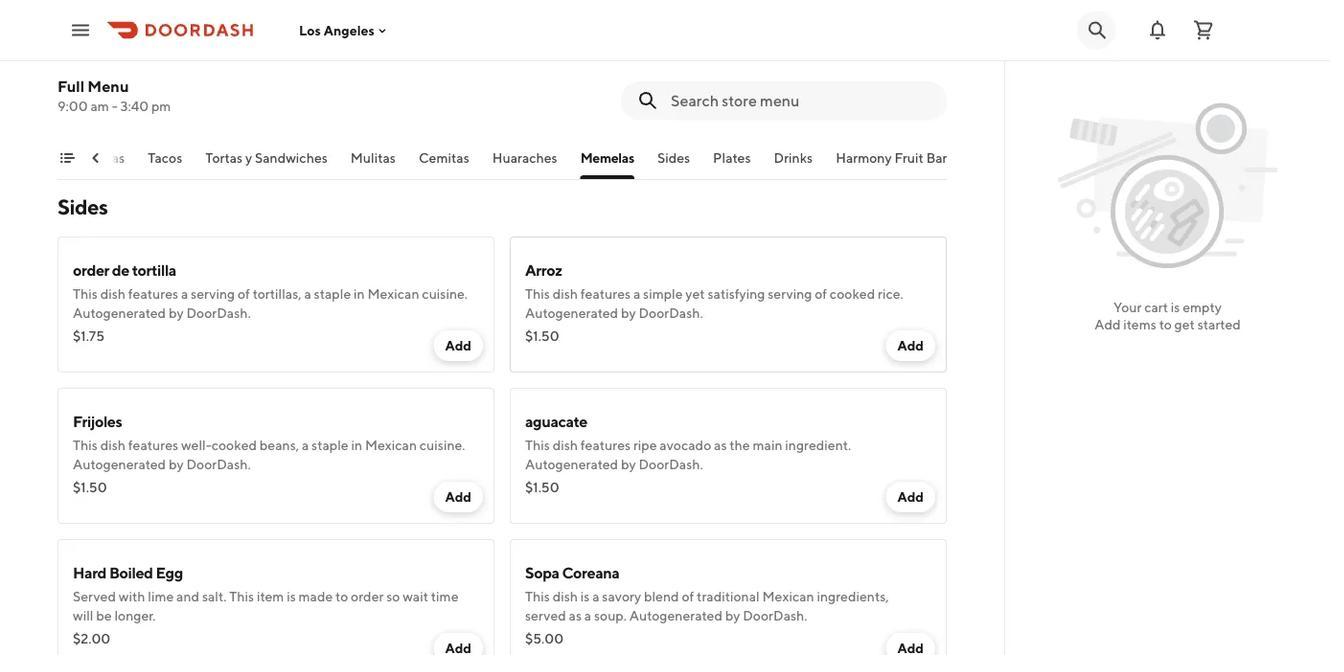 Task type: vqa. For each thing, say whether or not it's contained in the screenshot.
topmost COMBO
no



Task type: describe. For each thing, give the bounding box(es) containing it.
items
[[1123, 317, 1156, 333]]

ingredient.
[[785, 437, 851, 453]]

by inside arroz this dish features a simple yet satisfying serving of cooked rice. autogenerated by doordash. $1.50 add
[[621, 305, 636, 321]]

lime
[[148, 589, 174, 605]]

add inside order de tortilla this dish features a serving of tortillas, a staple in mexican cuisine. autogenerated by doordash. $1.75 add
[[445, 338, 471, 354]]

$1.75
[[73, 328, 104, 344]]

well-
[[181, 437, 211, 453]]

this inside order de tortilla this dish features a serving of tortillas, a staple in mexican cuisine. autogenerated by doordash. $1.75 add
[[73, 286, 98, 302]]

a left tortillas, at top
[[181, 286, 188, 302]]

features inside order de tortilla this dish features a serving of tortillas, a staple in mexican cuisine. autogenerated by doordash. $1.75 add
[[128, 286, 178, 302]]

add button for aguacate
[[886, 482, 935, 513]]

staple inside order de tortilla this dish features a serving of tortillas, a staple in mexican cuisine. autogenerated by doordash. $1.75 add
[[314, 286, 351, 302]]

harmony fruit bar button
[[836, 149, 947, 179]]

memelas
[[580, 150, 634, 166]]

full menu 9:00 am - 3:40 pm
[[57, 77, 171, 114]]

add inside frijoles this dish features well-cooked beans, a staple in mexican cuisine. autogenerated by doordash. $1.50 add
[[445, 489, 471, 505]]

doordash. inside frijoles this dish features well-cooked beans, a staple in mexican cuisine. autogenerated by doordash. $1.50 add
[[186, 457, 251, 472]]

doordash. inside arroz this dish features a simple yet satisfying serving of cooked rice. autogenerated by doordash. $1.50 add
[[639, 305, 703, 321]]

ripe
[[633, 437, 657, 453]]

$7.99
[[73, 94, 106, 110]]

mexican inside order de tortilla this dish features a serving of tortillas, a staple in mexican cuisine. autogenerated by doordash. $1.75 add
[[367, 286, 419, 302]]

$1.50 inside aguacate this dish features ripe avocado as the main ingredient. autogenerated by doordash. $1.50 add
[[525, 480, 559, 495]]

$1.50 for frijoles
[[73, 480, 107, 495]]

in inside order de tortilla this dish features a serving of tortillas, a staple in mexican cuisine. autogenerated by doordash. $1.75 add
[[354, 286, 365, 302]]

in inside frijoles this dish features well-cooked beans, a staple in mexican cuisine. autogenerated by doordash. $1.50 add
[[351, 437, 362, 453]]

and inside hard boiled egg served with lime and salt. this item is made to order so wait time will be longer. $2.00
[[176, 589, 199, 605]]

this inside hard boiled egg served with lime and salt. this item is made to order so wait time will be longer. $2.00
[[229, 589, 254, 605]]

$5.00
[[525, 631, 564, 647]]

order inside order de tortilla this dish features a serving of tortillas, a staple in mexican cuisine. autogenerated by doordash. $1.75 add
[[73, 261, 109, 279]]

plates button
[[713, 149, 751, 179]]

order inside hard boiled egg served with lime and salt. this item is made to order so wait time will be longer. $2.00
[[351, 589, 384, 605]]

is inside your cart is empty add items to get started
[[1171, 299, 1180, 315]]

your
[[1114, 299, 1142, 315]]

crispy
[[73, 52, 112, 68]]

be
[[96, 608, 112, 624]]

cheese
[[417, 52, 460, 68]]

this inside aguacate this dish features ripe avocado as the main ingredient. autogenerated by doordash. $1.50 add
[[525, 437, 550, 453]]

3:40
[[120, 98, 149, 114]]

serving inside arroz this dish features a simple yet satisfying serving of cooked rice. autogenerated by doordash. $1.50 add
[[768, 286, 812, 302]]

de
[[112, 261, 129, 279]]

los angeles button
[[299, 22, 390, 38]]

plates
[[713, 150, 751, 166]]

order de tortilla this dish features a serving of tortillas, a staple in mexican cuisine. autogenerated by doordash. $1.75 add
[[73, 261, 471, 354]]

dish for arroz
[[553, 286, 578, 302]]

this inside the "sopa coreana this dish is a savory blend of traditional mexican ingredients, served as a soup. autogenerated by doordash. $5.00"
[[525, 589, 550, 605]]

huaraches
[[492, 150, 557, 166]]

to inside your cart is empty add items to get started
[[1159, 317, 1172, 333]]

huaraches button
[[492, 149, 557, 179]]

sandwiches
[[255, 150, 328, 166]]

bar
[[926, 150, 947, 166]]

as inside the "sopa coreana this dish is a savory blend of traditional mexican ingredients, served as a soup. autogenerated by doordash. $5.00"
[[569, 608, 582, 624]]

autogenerated inside order de tortilla this dish features a serving of tortillas, a staple in mexican cuisine. autogenerated by doordash. $1.75 add
[[73, 305, 166, 321]]

satisfying
[[708, 286, 765, 302]]

so
[[386, 589, 400, 605]]

mulitas
[[351, 150, 396, 166]]

with down homemade
[[120, 71, 146, 87]]

drinks
[[774, 150, 813, 166]]

cooked inside arroz this dish features a simple yet satisfying serving of cooked rice. autogenerated by doordash. $1.50 add
[[830, 286, 875, 302]]

corn
[[186, 52, 213, 68]]

a inside 'memela with salsa roja crispy homemade corn tortilla with salsa roja, onions and cheese topped with a piece of cesina $7.99'
[[149, 71, 156, 87]]

longer.
[[114, 608, 156, 624]]

soup.
[[594, 608, 627, 624]]

am
[[90, 98, 109, 114]]

salsa
[[288, 52, 317, 68]]

staple inside frijoles this dish features well-cooked beans, a staple in mexican cuisine. autogenerated by doordash. $1.50 add
[[311, 437, 349, 453]]

0 items, open order cart image
[[1192, 19, 1215, 42]]

dish inside order de tortilla this dish features a serving of tortillas, a staple in mexican cuisine. autogenerated by doordash. $1.75 add
[[100, 286, 126, 302]]

show menu categories image
[[59, 150, 75, 166]]

of inside 'memela with salsa roja crispy homemade corn tortilla with salsa roja, onions and cheese topped with a piece of cesina $7.99'
[[195, 71, 207, 87]]

add inside your cart is empty add items to get started
[[1095, 317, 1121, 333]]

time
[[431, 589, 459, 605]]

get
[[1174, 317, 1195, 333]]

egg
[[156, 564, 183, 582]]

aguacate this dish features ripe avocado as the main ingredient. autogenerated by doordash. $1.50 add
[[525, 413, 924, 505]]

tacos button
[[148, 149, 182, 179]]

item
[[257, 589, 284, 605]]

harmony fruit bar
[[836, 150, 947, 166]]

add button for arroz
[[886, 331, 935, 361]]

tacos
[[148, 150, 182, 166]]

wait
[[403, 589, 428, 605]]

of inside order de tortilla this dish features a serving of tortillas, a staple in mexican cuisine. autogenerated by doordash. $1.75 add
[[238, 286, 250, 302]]

cemitas
[[419, 150, 469, 166]]

$1.50 for arroz
[[525, 328, 559, 344]]

tortas y sandwiches
[[205, 150, 328, 166]]

$2.00
[[73, 631, 110, 647]]

1 horizontal spatial sides
[[657, 150, 690, 166]]

sides button
[[657, 149, 690, 179]]

a left soup.
[[584, 608, 591, 624]]

arroz
[[525, 261, 562, 279]]

doordash. inside the "sopa coreana this dish is a savory blend of traditional mexican ingredients, served as a soup. autogenerated by doordash. $5.00"
[[743, 608, 807, 624]]

notification bell image
[[1146, 19, 1169, 42]]

with inside hard boiled egg served with lime and salt. this item is made to order so wait time will be longer. $2.00
[[119, 589, 145, 605]]

autogenerated inside the "sopa coreana this dish is a savory blend of traditional mexican ingredients, served as a soup. autogenerated by doordash. $5.00"
[[629, 608, 722, 624]]

sopa
[[525, 564, 559, 582]]

angeles
[[324, 22, 375, 38]]

savory
[[602, 589, 641, 605]]

menu
[[88, 77, 129, 95]]

cemitas button
[[419, 149, 469, 179]]

blend
[[644, 589, 679, 605]]

roja
[[200, 27, 231, 46]]

and inside 'memela with salsa roja crispy homemade corn tortilla with salsa roja, onions and cheese topped with a piece of cesina $7.99'
[[391, 52, 415, 68]]

los
[[299, 22, 321, 38]]

the
[[729, 437, 750, 453]]

as inside aguacate this dish features ripe avocado as the main ingredient. autogenerated by doordash. $1.50 add
[[714, 437, 727, 453]]

aguacate
[[525, 413, 587, 431]]

full
[[57, 77, 84, 95]]

this inside arroz this dish features a simple yet satisfying serving of cooked rice. autogenerated by doordash. $1.50 add
[[525, 286, 550, 302]]

beans,
[[259, 437, 299, 453]]

will
[[73, 608, 93, 624]]

is inside the "sopa coreana this dish is a savory blend of traditional mexican ingredients, served as a soup. autogenerated by doordash. $5.00"
[[581, 589, 590, 605]]

served
[[525, 608, 566, 624]]

tortas
[[205, 150, 243, 166]]



Task type: locate. For each thing, give the bounding box(es) containing it.
1 vertical spatial order
[[351, 589, 384, 605]]

order left so
[[351, 589, 384, 605]]

0 horizontal spatial cooked
[[211, 437, 257, 453]]

features inside arroz this dish features a simple yet satisfying serving of cooked rice. autogenerated by doordash. $1.50 add
[[581, 286, 631, 302]]

a right beans,
[[302, 437, 309, 453]]

with left 'salsa'
[[259, 52, 285, 68]]

1 horizontal spatial is
[[581, 589, 590, 605]]

staple right beans,
[[311, 437, 349, 453]]

frijoles this dish features well-cooked beans, a staple in mexican cuisine. autogenerated by doordash. $1.50 add
[[73, 413, 471, 505]]

0 horizontal spatial to
[[335, 589, 348, 605]]

serving left tortillas, at top
[[191, 286, 235, 302]]

1 horizontal spatial as
[[714, 437, 727, 453]]

tortilla inside 'memela with salsa roja crispy homemade corn tortilla with salsa roja, onions and cheese topped with a piece of cesina $7.99'
[[216, 52, 256, 68]]

arroz this dish features a simple yet satisfying serving of cooked rice. autogenerated by doordash. $1.50 add
[[525, 261, 924, 354]]

cuisine. inside order de tortilla this dish features a serving of tortillas, a staple in mexican cuisine. autogenerated by doordash. $1.75 add
[[422, 286, 468, 302]]

with up homemade
[[130, 27, 160, 46]]

1 vertical spatial staple
[[311, 437, 349, 453]]

in
[[354, 286, 365, 302], [351, 437, 362, 453]]

hard
[[73, 564, 106, 582]]

is inside hard boiled egg served with lime and salt. this item is made to order so wait time will be longer. $2.00
[[287, 589, 296, 605]]

by inside aguacate this dish features ripe avocado as the main ingredient. autogenerated by doordash. $1.50 add
[[621, 457, 636, 472]]

quesadillas
[[53, 150, 125, 166]]

0 vertical spatial to
[[1159, 317, 1172, 333]]

tortillas,
[[253, 286, 301, 302]]

dish down de
[[100, 286, 126, 302]]

cuisine.
[[422, 286, 468, 302], [420, 437, 465, 453]]

onions
[[349, 52, 389, 68]]

is
[[1171, 299, 1180, 315], [287, 589, 296, 605], [581, 589, 590, 605]]

a inside arroz this dish features a simple yet satisfying serving of cooked rice. autogenerated by doordash. $1.50 add
[[633, 286, 640, 302]]

1 vertical spatial mexican
[[365, 437, 417, 453]]

of inside the "sopa coreana this dish is a savory blend of traditional mexican ingredients, served as a soup. autogenerated by doordash. $5.00"
[[682, 589, 694, 605]]

1 horizontal spatial and
[[391, 52, 415, 68]]

tortilla right de
[[132, 261, 176, 279]]

staple right tortillas, at top
[[314, 286, 351, 302]]

$1.50 down aguacate
[[525, 480, 559, 495]]

add button for order de tortilla
[[434, 331, 483, 361]]

add inside arroz this dish features a simple yet satisfying serving of cooked rice. autogenerated by doordash. $1.50 add
[[897, 338, 924, 354]]

main
[[753, 437, 782, 453]]

empty
[[1183, 299, 1222, 315]]

open menu image
[[69, 19, 92, 42]]

this up $1.75
[[73, 286, 98, 302]]

pm
[[151, 98, 171, 114]]

0 vertical spatial order
[[73, 261, 109, 279]]

dish inside frijoles this dish features well-cooked beans, a staple in mexican cuisine. autogenerated by doordash. $1.50 add
[[100, 437, 126, 453]]

to inside hard boiled egg served with lime and salt. this item is made to order so wait time will be longer. $2.00
[[335, 589, 348, 605]]

hard boiled egg served with lime and salt. this item is made to order so wait time will be longer. $2.00
[[73, 564, 459, 647]]

cuisine. inside frijoles this dish features well-cooked beans, a staple in mexican cuisine. autogenerated by doordash. $1.50 add
[[420, 437, 465, 453]]

coreana
[[562, 564, 619, 582]]

tortilla
[[216, 52, 256, 68], [132, 261, 176, 279]]

mexican for sopa
[[762, 589, 814, 605]]

by inside the "sopa coreana this dish is a savory blend of traditional mexican ingredients, served as a soup. autogenerated by doordash. $5.00"
[[725, 608, 740, 624]]

0 horizontal spatial as
[[569, 608, 582, 624]]

features for arroz
[[581, 286, 631, 302]]

cesina
[[210, 71, 249, 87]]

sopa coreana this dish is a savory blend of traditional mexican ingredients, served as a soup. autogenerated by doordash. $5.00
[[525, 564, 889, 647]]

mexican inside the "sopa coreana this dish is a savory blend of traditional mexican ingredients, served as a soup. autogenerated by doordash. $5.00"
[[762, 589, 814, 605]]

of left tortillas, at top
[[238, 286, 250, 302]]

1 vertical spatial sides
[[57, 195, 108, 219]]

roja,
[[320, 52, 346, 68]]

1 vertical spatial to
[[335, 589, 348, 605]]

1 vertical spatial in
[[351, 437, 362, 453]]

is down coreana
[[581, 589, 590, 605]]

homemade
[[114, 52, 184, 68]]

in right tortillas, at top
[[354, 286, 365, 302]]

0 vertical spatial cuisine.
[[422, 286, 468, 302]]

rice.
[[878, 286, 903, 302]]

0 vertical spatial and
[[391, 52, 415, 68]]

features left ripe
[[581, 437, 631, 453]]

cooked left rice.
[[830, 286, 875, 302]]

as right served
[[569, 608, 582, 624]]

1 vertical spatial and
[[176, 589, 199, 605]]

in right beans,
[[351, 437, 362, 453]]

features down de
[[128, 286, 178, 302]]

tortilla inside order de tortilla this dish features a serving of tortillas, a staple in mexican cuisine. autogenerated by doordash. $1.75 add
[[132, 261, 176, 279]]

this right salt.
[[229, 589, 254, 605]]

to left get
[[1159, 317, 1172, 333]]

scroll menu navigation left image
[[88, 150, 103, 166]]

a
[[149, 71, 156, 87], [181, 286, 188, 302], [304, 286, 311, 302], [633, 286, 640, 302], [302, 437, 309, 453], [592, 589, 599, 605], [584, 608, 591, 624]]

features inside aguacate this dish features ripe avocado as the main ingredient. autogenerated by doordash. $1.50 add
[[581, 437, 631, 453]]

this down aguacate
[[525, 437, 550, 453]]

a right tortillas, at top
[[304, 286, 311, 302]]

2 horizontal spatial is
[[1171, 299, 1180, 315]]

is right cart
[[1171, 299, 1180, 315]]

1 serving from the left
[[191, 286, 235, 302]]

sides left plates on the top
[[657, 150, 690, 166]]

piece
[[159, 71, 192, 87]]

1 horizontal spatial to
[[1159, 317, 1172, 333]]

salt.
[[202, 589, 227, 605]]

memela
[[73, 27, 128, 46]]

simple
[[643, 286, 683, 302]]

$1.50
[[525, 328, 559, 344], [73, 480, 107, 495], [525, 480, 559, 495]]

2 serving from the left
[[768, 286, 812, 302]]

of inside arroz this dish features a simple yet satisfying serving of cooked rice. autogenerated by doordash. $1.50 add
[[815, 286, 827, 302]]

0 vertical spatial staple
[[314, 286, 351, 302]]

frijoles
[[73, 413, 122, 431]]

0 horizontal spatial tortilla
[[132, 261, 176, 279]]

quesadillas button
[[53, 149, 125, 179]]

dish inside aguacate this dish features ripe avocado as the main ingredient. autogenerated by doordash. $1.50 add
[[553, 437, 578, 453]]

dish down frijoles
[[100, 437, 126, 453]]

salsa
[[163, 27, 198, 46]]

0 vertical spatial in
[[354, 286, 365, 302]]

of down corn
[[195, 71, 207, 87]]

by inside order de tortilla this dish features a serving of tortillas, a staple in mexican cuisine. autogenerated by doordash. $1.75 add
[[169, 305, 184, 321]]

sides down quesadillas button
[[57, 195, 108, 219]]

1 horizontal spatial order
[[351, 589, 384, 605]]

tortas y sandwiches button
[[205, 149, 328, 179]]

cooked
[[830, 286, 875, 302], [211, 437, 257, 453]]

0 vertical spatial sides
[[657, 150, 690, 166]]

this down frijoles
[[73, 437, 98, 453]]

dish for aguacate
[[553, 437, 578, 453]]

yet
[[685, 286, 705, 302]]

this inside frijoles this dish features well-cooked beans, a staple in mexican cuisine. autogenerated by doordash. $1.50 add
[[73, 437, 98, 453]]

0 vertical spatial mexican
[[367, 286, 419, 302]]

dish for frijoles
[[100, 437, 126, 453]]

mexican inside frijoles this dish features well-cooked beans, a staple in mexican cuisine. autogenerated by doordash. $1.50 add
[[365, 437, 417, 453]]

to
[[1159, 317, 1172, 333], [335, 589, 348, 605]]

1 vertical spatial tortilla
[[132, 261, 176, 279]]

$1.50 inside frijoles this dish features well-cooked beans, a staple in mexican cuisine. autogenerated by doordash. $1.50 add
[[73, 480, 107, 495]]

staple
[[314, 286, 351, 302], [311, 437, 349, 453]]

by inside frijoles this dish features well-cooked beans, a staple in mexican cuisine. autogenerated by doordash. $1.50 add
[[169, 457, 184, 472]]

doordash.
[[186, 305, 251, 321], [639, 305, 703, 321], [186, 457, 251, 472], [639, 457, 703, 472], [743, 608, 807, 624]]

2 vertical spatial mexican
[[762, 589, 814, 605]]

0 horizontal spatial sides
[[57, 195, 108, 219]]

-
[[112, 98, 118, 114]]

this
[[73, 286, 98, 302], [525, 286, 550, 302], [73, 437, 98, 453], [525, 437, 550, 453], [229, 589, 254, 605], [525, 589, 550, 605]]

with
[[130, 27, 160, 46], [259, 52, 285, 68], [120, 71, 146, 87], [119, 589, 145, 605]]

1 horizontal spatial cooked
[[830, 286, 875, 302]]

1 horizontal spatial tortilla
[[216, 52, 256, 68]]

1 vertical spatial as
[[569, 608, 582, 624]]

boiled
[[109, 564, 153, 582]]

made
[[299, 589, 333, 605]]

1 horizontal spatial serving
[[768, 286, 812, 302]]

dish inside the "sopa coreana this dish is a savory blend of traditional mexican ingredients, served as a soup. autogenerated by doordash. $5.00"
[[553, 589, 578, 605]]

autogenerated down the arroz
[[525, 305, 618, 321]]

as left the
[[714, 437, 727, 453]]

doordash. inside order de tortilla this dish features a serving of tortillas, a staple in mexican cuisine. autogenerated by doordash. $1.75 add
[[186, 305, 251, 321]]

harmony
[[836, 150, 892, 166]]

9:00
[[57, 98, 88, 114]]

and right onions on the top
[[391, 52, 415, 68]]

autogenerated inside aguacate this dish features ripe avocado as the main ingredient. autogenerated by doordash. $1.50 add
[[525, 457, 618, 472]]

mexican for frijoles
[[365, 437, 417, 453]]

features for frijoles
[[128, 437, 178, 453]]

dish down the arroz
[[553, 286, 578, 302]]

autogenerated inside arroz this dish features a simple yet satisfying serving of cooked rice. autogenerated by doordash. $1.50 add
[[525, 305, 618, 321]]

dish down aguacate
[[553, 437, 578, 453]]

a left simple
[[633, 286, 640, 302]]

started
[[1197, 317, 1241, 333]]

a down homemade
[[149, 71, 156, 87]]

by
[[169, 305, 184, 321], [621, 305, 636, 321], [169, 457, 184, 472], [621, 457, 636, 472], [725, 608, 740, 624]]

tortilla up cesina
[[216, 52, 256, 68]]

topped
[[73, 71, 117, 87]]

with up the longer.
[[119, 589, 145, 605]]

and left salt.
[[176, 589, 199, 605]]

this up served
[[525, 589, 550, 605]]

doordash. inside aguacate this dish features ripe avocado as the main ingredient. autogenerated by doordash. $1.50 add
[[639, 457, 703, 472]]

order left de
[[73, 261, 109, 279]]

to right made
[[335, 589, 348, 605]]

0 horizontal spatial order
[[73, 261, 109, 279]]

1 vertical spatial cooked
[[211, 437, 257, 453]]

features for aguacate
[[581, 437, 631, 453]]

dish inside arroz this dish features a simple yet satisfying serving of cooked rice. autogenerated by doordash. $1.50 add
[[553, 286, 578, 302]]

of right 'blend'
[[682, 589, 694, 605]]

autogenerated up $1.75
[[73, 305, 166, 321]]

sides
[[657, 150, 690, 166], [57, 195, 108, 219]]

add inside aguacate this dish features ripe avocado as the main ingredient. autogenerated by doordash. $1.50 add
[[897, 489, 924, 505]]

autogenerated inside frijoles this dish features well-cooked beans, a staple in mexican cuisine. autogenerated by doordash. $1.50 add
[[73, 457, 166, 472]]

drinks button
[[774, 149, 813, 179]]

serving right 'satisfying'
[[768, 286, 812, 302]]

cooked inside frijoles this dish features well-cooked beans, a staple in mexican cuisine. autogenerated by doordash. $1.50 add
[[211, 437, 257, 453]]

Item Search search field
[[671, 90, 931, 111]]

and
[[391, 52, 415, 68], [176, 589, 199, 605]]

is right the item
[[287, 589, 296, 605]]

0 vertical spatial cooked
[[830, 286, 875, 302]]

serving inside order de tortilla this dish features a serving of tortillas, a staple in mexican cuisine. autogenerated by doordash. $1.75 add
[[191, 286, 235, 302]]

0 horizontal spatial serving
[[191, 286, 235, 302]]

autogenerated down frijoles
[[73, 457, 166, 472]]

features
[[128, 286, 178, 302], [581, 286, 631, 302], [128, 437, 178, 453], [581, 437, 631, 453]]

features left well-
[[128, 437, 178, 453]]

$1.50 down frijoles
[[73, 480, 107, 495]]

a inside frijoles this dish features well-cooked beans, a staple in mexican cuisine. autogenerated by doordash. $1.50 add
[[302, 437, 309, 453]]

this down the arroz
[[525, 286, 550, 302]]

cart
[[1144, 299, 1168, 315]]

dish
[[100, 286, 126, 302], [553, 286, 578, 302], [100, 437, 126, 453], [553, 437, 578, 453], [553, 589, 578, 605]]

0 horizontal spatial is
[[287, 589, 296, 605]]

0 vertical spatial tortilla
[[216, 52, 256, 68]]

0 vertical spatial as
[[714, 437, 727, 453]]

autogenerated down aguacate
[[525, 457, 618, 472]]

$1.50 down the arroz
[[525, 328, 559, 344]]

memela with salsa roja crispy homemade corn tortilla with salsa roja, onions and cheese topped with a piece of cesina $7.99
[[73, 27, 460, 110]]

a up soup.
[[592, 589, 599, 605]]

1 vertical spatial cuisine.
[[420, 437, 465, 453]]

avocado
[[660, 437, 711, 453]]

served
[[73, 589, 116, 605]]

of left rice.
[[815, 286, 827, 302]]

cooked left beans,
[[211, 437, 257, 453]]

los angeles
[[299, 22, 375, 38]]

add button for frijoles
[[434, 482, 483, 513]]

serving
[[191, 286, 235, 302], [768, 286, 812, 302]]

your cart is empty add items to get started
[[1095, 299, 1241, 333]]

ingredients,
[[817, 589, 889, 605]]

0 horizontal spatial and
[[176, 589, 199, 605]]

dish up served
[[553, 589, 578, 605]]

mulitas button
[[351, 149, 396, 179]]

$1.50 inside arroz this dish features a simple yet satisfying serving of cooked rice. autogenerated by doordash. $1.50 add
[[525, 328, 559, 344]]

y
[[245, 150, 252, 166]]

fruit
[[894, 150, 924, 166]]

of
[[195, 71, 207, 87], [238, 286, 250, 302], [815, 286, 827, 302], [682, 589, 694, 605]]

features inside frijoles this dish features well-cooked beans, a staple in mexican cuisine. autogenerated by doordash. $1.50 add
[[128, 437, 178, 453]]

features left simple
[[581, 286, 631, 302]]

autogenerated down 'blend'
[[629, 608, 722, 624]]



